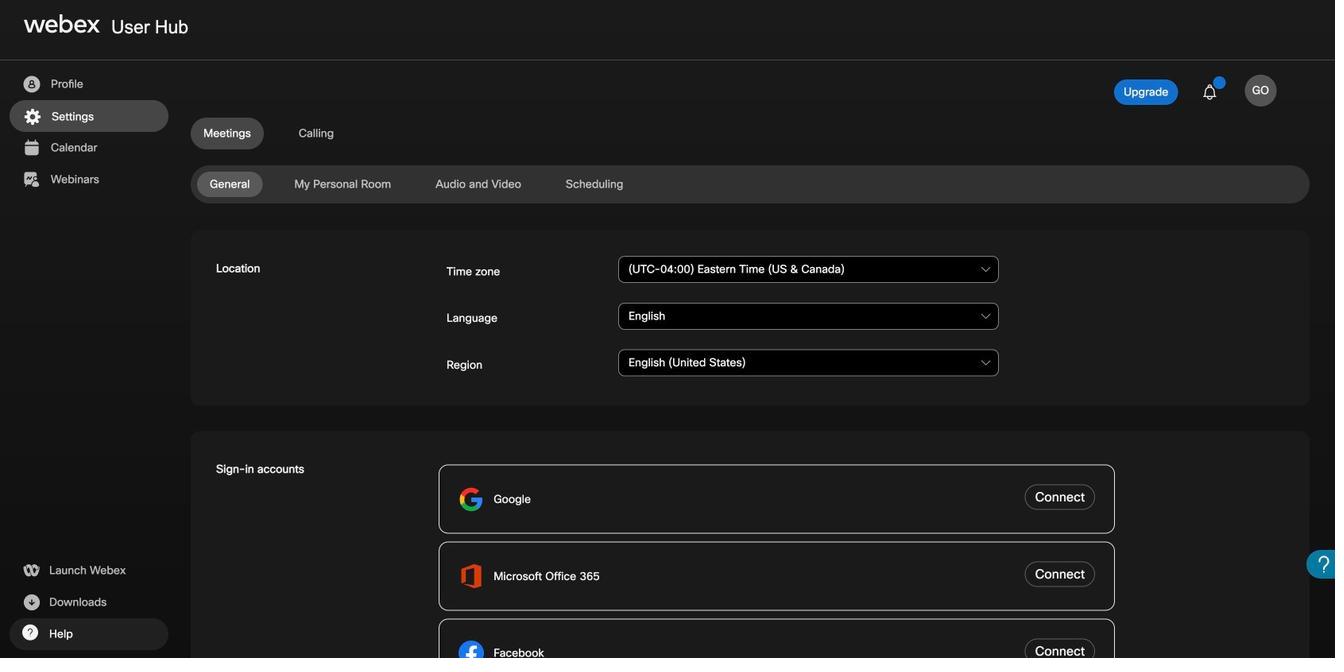 Task type: describe. For each thing, give the bounding box(es) containing it.
mds content download_filled image
[[21, 593, 41, 612]]

2 tab list from the top
[[191, 172, 1310, 197]]

mds settings_filled image
[[22, 107, 42, 126]]

mds meetings_filled image
[[21, 138, 41, 157]]

mds webinar_filled image
[[21, 170, 41, 189]]



Task type: vqa. For each thing, say whether or not it's contained in the screenshot.
mds cancel_bold icon
no



Task type: locate. For each thing, give the bounding box(es) containing it.
1 vertical spatial tab list
[[191, 172, 1310, 197]]

mds webex helix filled image
[[21, 561, 41, 580]]

ng help active image
[[21, 625, 38, 641]]

cisco webex image
[[24, 14, 100, 33]]

0 vertical spatial tab list
[[191, 118, 1310, 149]]

1 tab list from the top
[[191, 118, 1310, 149]]

tab list
[[191, 118, 1310, 149], [191, 172, 1310, 197]]

mds people circle_filled image
[[21, 75, 41, 94]]



